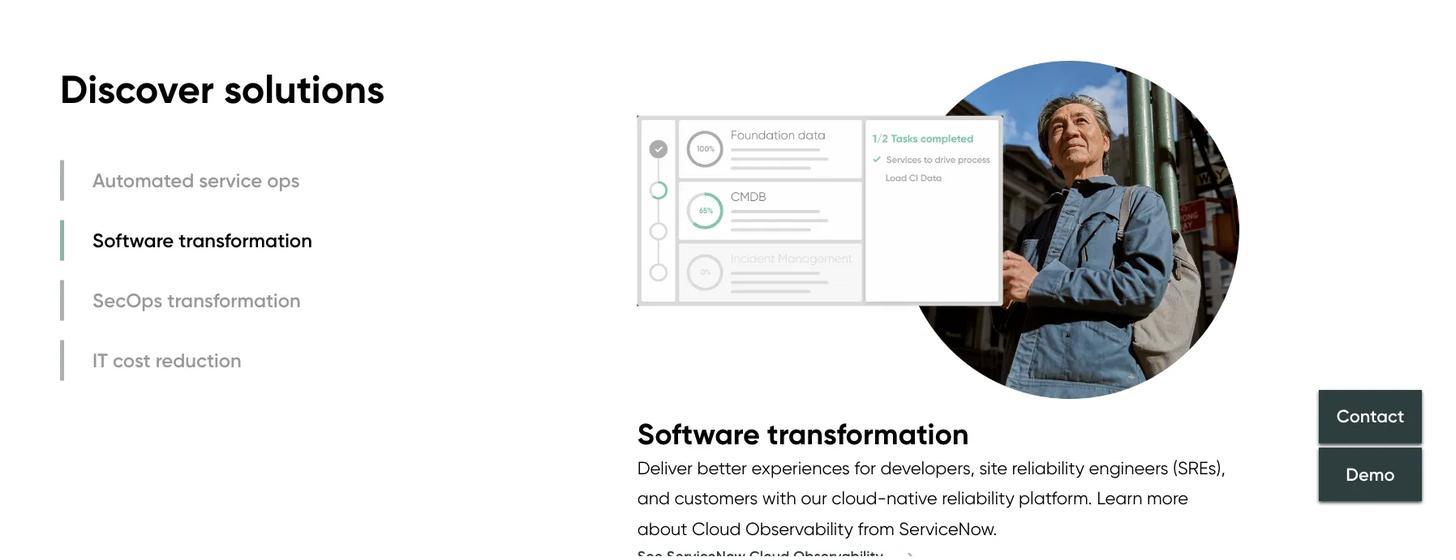 Task type: locate. For each thing, give the bounding box(es) containing it.
our
[[801, 488, 828, 509]]

learn
[[1097, 488, 1143, 509]]

reliability down site
[[942, 488, 1015, 509]]

with
[[763, 488, 797, 509]]

cost
[[113, 348, 151, 372]]

software inside software transformation link
[[93, 228, 174, 252]]

ops
[[267, 168, 300, 192]]

from
[[858, 518, 895, 540]]

better
[[698, 458, 747, 479]]

servicenow.
[[899, 518, 998, 540]]

for
[[855, 458, 877, 479]]

transformation for software transformation
[[179, 228, 312, 252]]

cloud
[[692, 518, 741, 540]]

native
[[887, 488, 938, 509]]

more
[[1148, 488, 1189, 509]]

automated service ops
[[93, 168, 300, 192]]

software inside software transformation deliver better experiences for developers, site reliability engineers (sres), and customers with our cloud-native reliability platform. learn more about cloud observability from servicenow.
[[638, 416, 760, 453]]

demo link
[[1320, 448, 1423, 501]]

and
[[638, 488, 670, 509]]

solutions
[[224, 65, 385, 113]]

transformation down service
[[179, 228, 312, 252]]

0 vertical spatial transformation
[[179, 228, 312, 252]]

transformation down software transformation
[[167, 288, 301, 312]]

contact link
[[1320, 390, 1423, 444]]

1 vertical spatial software
[[638, 416, 760, 453]]

reliability up platform.
[[1013, 458, 1085, 479]]

developers,
[[881, 458, 975, 479]]

about
[[638, 518, 688, 540]]

software
[[93, 228, 174, 252], [638, 416, 760, 453]]

automated service ops link
[[60, 160, 316, 201]]

platform.
[[1019, 488, 1093, 509]]

1 horizontal spatial software
[[638, 416, 760, 453]]

software transformation
[[93, 228, 312, 252]]

lead the business with software innovation image
[[638, 45, 1240, 416]]

deliver
[[638, 458, 693, 479]]

software up better
[[638, 416, 760, 453]]

transformation up for
[[768, 416, 970, 453]]

it cost reduction
[[93, 348, 242, 372]]

2 vertical spatial transformation
[[768, 416, 970, 453]]

secops transformation
[[93, 288, 301, 312]]

cloud-
[[832, 488, 887, 509]]

software up secops
[[93, 228, 174, 252]]

observability
[[746, 518, 854, 540]]

site
[[980, 458, 1008, 479]]

1 vertical spatial transformation
[[167, 288, 301, 312]]

demo
[[1347, 464, 1396, 486]]

it
[[93, 348, 108, 372]]

0 vertical spatial software
[[93, 228, 174, 252]]

reliability
[[1013, 458, 1085, 479], [942, 488, 1015, 509]]

transformation
[[179, 228, 312, 252], [167, 288, 301, 312], [768, 416, 970, 453]]

discover solutions
[[60, 65, 385, 113]]

it cost reduction link
[[60, 340, 316, 381]]

0 horizontal spatial software
[[93, 228, 174, 252]]



Task type: vqa. For each thing, say whether or not it's contained in the screenshot.
Gartner®
no



Task type: describe. For each thing, give the bounding box(es) containing it.
(sres),
[[1174, 458, 1226, 479]]

experiences
[[752, 458, 850, 479]]

software transformation link
[[60, 220, 316, 261]]

software for software transformation
[[93, 228, 174, 252]]

transformation inside software transformation deliver better experiences for developers, site reliability engineers (sres), and customers with our cloud-native reliability platform. learn more about cloud observability from servicenow.
[[768, 416, 970, 453]]

reduction
[[156, 348, 242, 372]]

automated
[[93, 168, 194, 192]]

secops
[[93, 288, 162, 312]]

transformation for secops transformation
[[167, 288, 301, 312]]

software transformation deliver better experiences for developers, site reliability engineers (sres), and customers with our cloud-native reliability platform. learn more about cloud observability from servicenow.
[[638, 416, 1226, 540]]

discover
[[60, 65, 214, 113]]

engineers
[[1090, 458, 1169, 479]]

contact
[[1337, 406, 1405, 427]]

1 vertical spatial reliability
[[942, 488, 1015, 509]]

software for software transformation deliver better experiences for developers, site reliability engineers (sres), and customers with our cloud-native reliability platform. learn more about cloud observability from servicenow.
[[638, 416, 760, 453]]

secops transformation link
[[60, 280, 316, 321]]

0 vertical spatial reliability
[[1013, 458, 1085, 479]]

service
[[199, 168, 262, 192]]

customers
[[675, 488, 758, 509]]



